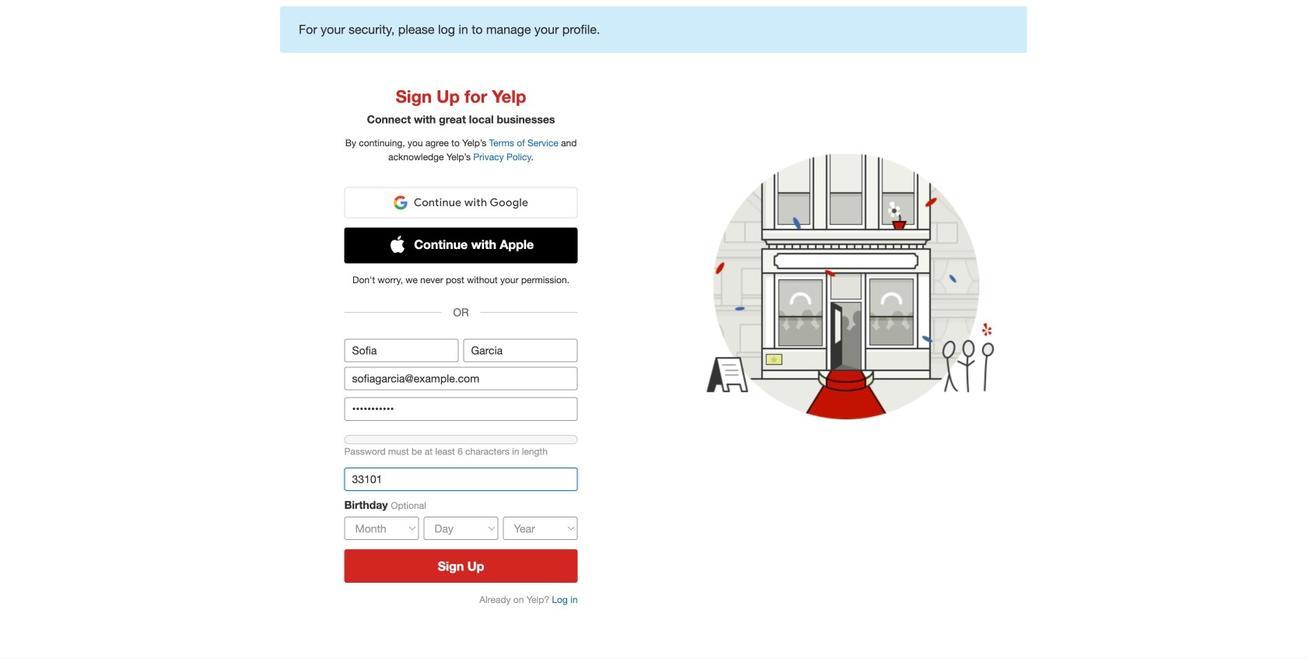 Task type: vqa. For each thing, say whether or not it's contained in the screenshot.
"$$$$" BUTTON
no



Task type: describe. For each thing, give the bounding box(es) containing it.
Password password field
[[344, 397, 578, 421]]

First Name text field
[[344, 339, 459, 362]]

Email email field
[[344, 367, 578, 390]]



Task type: locate. For each thing, give the bounding box(es) containing it.
Last Name text field
[[463, 339, 578, 362]]

ZIP Code text field
[[344, 468, 578, 491]]



